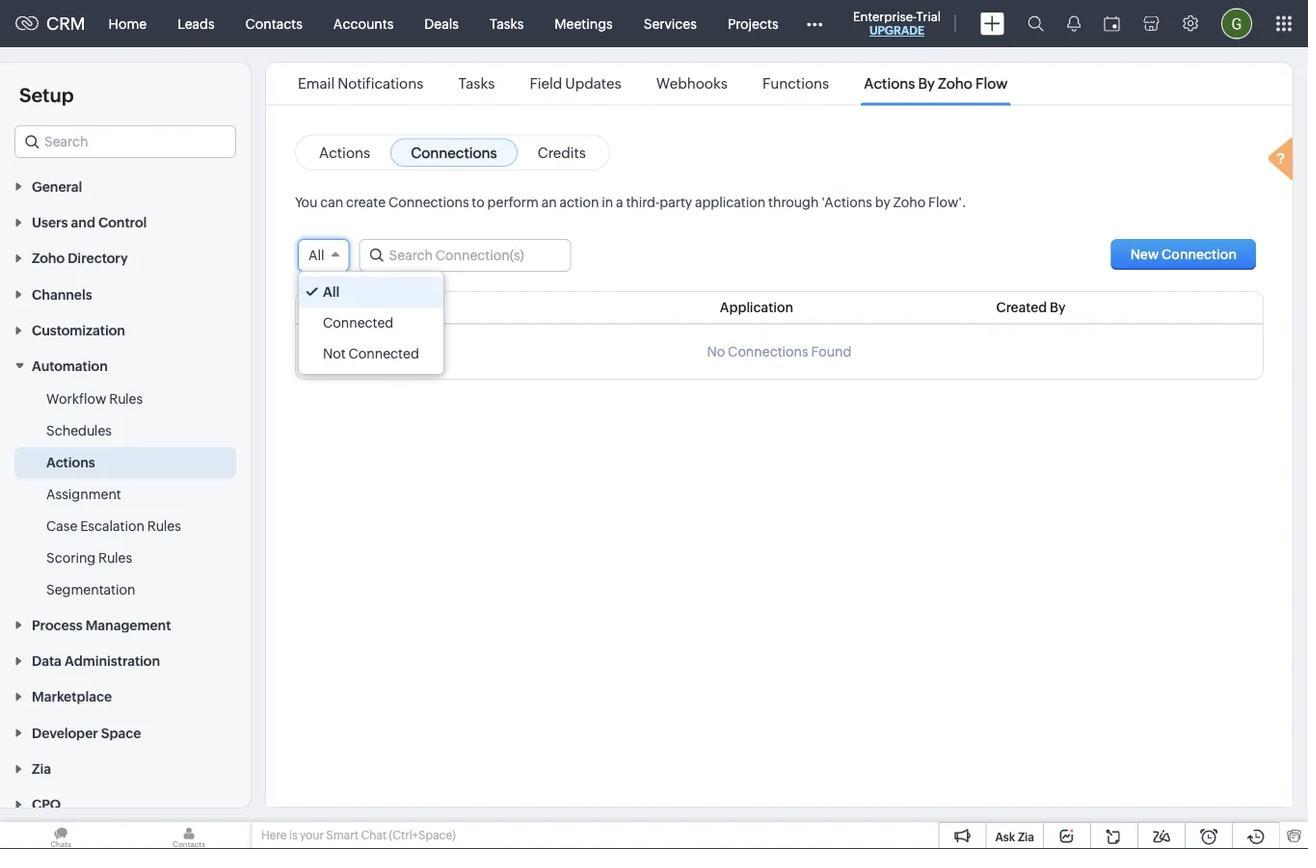 Task type: describe. For each thing, give the bounding box(es) containing it.
home link
[[93, 0, 162, 47]]

zoho directory button
[[0, 240, 251, 276]]

connections inside "tab"
[[411, 144, 497, 161]]

scoring rules link
[[46, 549, 132, 568]]

search element
[[1016, 0, 1056, 47]]

all inside field
[[309, 248, 325, 263]]

in
[[602, 195, 613, 210]]

zia inside zia dropdown button
[[32, 761, 51, 777]]

application
[[720, 300, 794, 315]]

application
[[695, 195, 766, 210]]

found
[[811, 344, 852, 360]]

by for created
[[1050, 300, 1066, 315]]

schedules link
[[46, 421, 112, 441]]

zoho directory
[[32, 251, 128, 266]]

channels
[[32, 287, 92, 302]]

connection name
[[315, 300, 431, 315]]

crm
[[46, 14, 85, 34]]

not
[[323, 346, 346, 362]]

scoring rules
[[46, 551, 132, 566]]

by
[[875, 195, 891, 210]]

contacts image
[[128, 823, 250, 850]]

setup
[[19, 84, 74, 106]]

services
[[644, 16, 697, 31]]

email notifications
[[298, 75, 424, 92]]

zoho inside zoho directory dropdown button
[[32, 251, 65, 266]]

crm link
[[15, 14, 85, 34]]

meetings
[[555, 16, 613, 31]]

flow'.
[[929, 195, 967, 210]]

data
[[32, 653, 62, 669]]

field updates link
[[527, 75, 625, 92]]

1 vertical spatial connections
[[389, 195, 469, 210]]

automation
[[32, 359, 108, 374]]

webhooks link
[[653, 75, 731, 92]]

general
[[32, 179, 82, 194]]

1 vertical spatial all
[[323, 284, 340, 300]]

Other Modules field
[[794, 8, 836, 39]]

ask
[[996, 831, 1016, 844]]

actions by zoho flow
[[864, 75, 1008, 92]]

channels button
[[0, 276, 251, 312]]

actions inside automation region
[[46, 455, 95, 471]]

data administration button
[[0, 643, 251, 679]]

1 vertical spatial connection
[[315, 300, 390, 315]]

rules for workflow rules
[[109, 392, 143, 407]]

workflow rules link
[[46, 390, 143, 409]]

deals
[[425, 16, 459, 31]]

profile image
[[1222, 8, 1253, 39]]

1 vertical spatial tasks link
[[455, 75, 498, 92]]

schedules
[[46, 423, 112, 439]]

here
[[261, 829, 287, 842]]

marketplace
[[32, 689, 112, 705]]

escalation
[[80, 519, 145, 534]]

functions link
[[760, 75, 832, 92]]

create menu element
[[969, 0, 1016, 47]]

tasks inside list
[[458, 75, 495, 92]]

marketplace button
[[0, 679, 251, 715]]

Search text field
[[15, 126, 235, 157]]

case
[[46, 519, 77, 534]]

projects link
[[712, 0, 794, 47]]

administration
[[65, 653, 160, 669]]

connection inside button
[[1162, 247, 1237, 262]]

process management button
[[0, 607, 251, 643]]

search image
[[1028, 15, 1044, 32]]

webhooks
[[656, 75, 728, 92]]

updates
[[565, 75, 622, 92]]

assignment link
[[46, 485, 121, 504]]

to
[[472, 195, 485, 210]]

enterprise-trial upgrade
[[853, 9, 941, 37]]

accounts link
[[318, 0, 409, 47]]

home
[[109, 16, 147, 31]]

and
[[71, 215, 95, 230]]

no
[[707, 344, 725, 360]]

process
[[32, 617, 83, 633]]

name
[[393, 300, 431, 315]]

through
[[769, 195, 819, 210]]

0 vertical spatial tasks link
[[474, 0, 539, 47]]

connections tab
[[391, 137, 518, 168]]

users and control
[[32, 215, 147, 230]]

can
[[320, 195, 344, 210]]

scoring
[[46, 551, 96, 566]]

chats image
[[0, 823, 121, 850]]

projects
[[728, 16, 779, 31]]

segmentation link
[[46, 580, 135, 600]]

signals element
[[1056, 0, 1092, 47]]

by for actions
[[918, 75, 935, 92]]

1 vertical spatial zia
[[1018, 831, 1035, 844]]

ask zia
[[996, 831, 1035, 844]]

directory
[[68, 251, 128, 266]]

services link
[[628, 0, 712, 47]]

All field
[[298, 239, 350, 272]]

1 vertical spatial connected
[[349, 346, 419, 362]]

not connected
[[323, 346, 419, 362]]

email notifications link
[[295, 75, 427, 92]]

meetings link
[[539, 0, 628, 47]]

enterprise-
[[853, 9, 917, 24]]

data administration
[[32, 653, 160, 669]]



Task type: locate. For each thing, give the bounding box(es) containing it.
2 vertical spatial actions
[[46, 455, 95, 471]]

zia
[[32, 761, 51, 777], [1018, 831, 1035, 844]]

0 vertical spatial actions
[[864, 75, 915, 92]]

here is your smart chat (ctrl+space)
[[261, 829, 456, 842]]

all
[[309, 248, 325, 263], [323, 284, 340, 300]]

tasks
[[490, 16, 524, 31], [458, 75, 495, 92]]

tasks link
[[474, 0, 539, 47], [455, 75, 498, 92]]

0 horizontal spatial zoho
[[32, 251, 65, 266]]

rules down "automation" dropdown button
[[109, 392, 143, 407]]

you can create connections to perform an action in a third-party application through 'actions by zoho flow'.
[[295, 195, 967, 210]]

field updates
[[530, 75, 622, 92]]

2 horizontal spatial zoho
[[938, 75, 973, 92]]

tasks inside tasks link
[[490, 16, 524, 31]]

new
[[1131, 247, 1159, 262]]

developer space
[[32, 725, 141, 741]]

rules down case escalation rules
[[98, 551, 132, 566]]

credits
[[538, 144, 586, 161]]

by inside list
[[918, 75, 935, 92]]

2 vertical spatial zoho
[[32, 251, 65, 266]]

connection up 'not connected'
[[315, 300, 390, 315]]

functions
[[763, 75, 829, 92]]

users and control button
[[0, 204, 251, 240]]

rules for scoring rules
[[98, 551, 132, 566]]

tasks right 'deals'
[[490, 16, 524, 31]]

connections down application
[[728, 344, 809, 360]]

connection right new
[[1162, 247, 1237, 262]]

1 vertical spatial by
[[1050, 300, 1066, 315]]

actions down upgrade at right
[[864, 75, 915, 92]]

0 horizontal spatial zia
[[32, 761, 51, 777]]

create
[[346, 195, 386, 210]]

zia right 'ask'
[[1018, 831, 1035, 844]]

contacts
[[246, 16, 303, 31]]

0 vertical spatial connection
[[1162, 247, 1237, 262]]

users
[[32, 215, 68, 230]]

created by
[[996, 300, 1066, 315]]

zia up the cpq
[[32, 761, 51, 777]]

deals link
[[409, 0, 474, 47]]

zoho inside list
[[938, 75, 973, 92]]

zoho
[[938, 75, 973, 92], [893, 195, 926, 210], [32, 251, 65, 266]]

connection
[[1162, 247, 1237, 262], [315, 300, 390, 315]]

2 vertical spatial rules
[[98, 551, 132, 566]]

'actions
[[822, 195, 873, 210]]

actions link
[[46, 453, 95, 472]]

actions by zoho flow link
[[861, 75, 1011, 92]]

leads
[[178, 16, 215, 31]]

list
[[281, 63, 1025, 105]]

assignment
[[46, 487, 121, 502]]

1 horizontal spatial zoho
[[893, 195, 926, 210]]

notifications
[[338, 75, 424, 92]]

leads link
[[162, 0, 230, 47]]

None field
[[14, 125, 236, 158]]

field
[[530, 75, 562, 92]]

help icon image
[[1264, 135, 1303, 187]]

0 vertical spatial zoho
[[938, 75, 973, 92]]

email
[[298, 75, 335, 92]]

by right created
[[1050, 300, 1066, 315]]

0 vertical spatial zia
[[32, 761, 51, 777]]

perform
[[488, 195, 539, 210]]

tasks link right 'deals'
[[474, 0, 539, 47]]

zoho left flow
[[938, 75, 973, 92]]

0 vertical spatial rules
[[109, 392, 143, 407]]

1 vertical spatial actions
[[319, 144, 370, 161]]

cpq button
[[0, 787, 251, 823]]

customization
[[32, 323, 125, 338]]

actions up can
[[319, 144, 370, 161]]

tab list
[[295, 135, 610, 171]]

a
[[616, 195, 623, 210]]

you
[[295, 195, 318, 210]]

0 vertical spatial all
[[309, 248, 325, 263]]

zia button
[[0, 751, 251, 787]]

developer space button
[[0, 715, 251, 751]]

create menu image
[[981, 12, 1005, 35]]

1 horizontal spatial zia
[[1018, 831, 1035, 844]]

case escalation rules
[[46, 519, 181, 534]]

developer
[[32, 725, 98, 741]]

new connection button
[[1112, 239, 1256, 270]]

signals image
[[1067, 15, 1081, 32]]

Search Connection(s) text field
[[360, 240, 570, 271]]

0 horizontal spatial connection
[[315, 300, 390, 315]]

zoho down users
[[32, 251, 65, 266]]

contacts link
[[230, 0, 318, 47]]

accounts
[[333, 16, 394, 31]]

actions tab
[[299, 137, 391, 168]]

automation region
[[0, 384, 251, 607]]

0 vertical spatial connected
[[323, 315, 394, 331]]

rules
[[109, 392, 143, 407], [147, 519, 181, 534], [98, 551, 132, 566]]

calendar image
[[1104, 16, 1120, 31]]

actions
[[864, 75, 915, 92], [319, 144, 370, 161], [46, 455, 95, 471]]

all down the all field
[[323, 284, 340, 300]]

control
[[98, 215, 147, 230]]

all down you
[[309, 248, 325, 263]]

actions inside actions tab
[[319, 144, 370, 161]]

list box
[[299, 272, 443, 374]]

actions down schedules
[[46, 455, 95, 471]]

zoho right 'by'
[[893, 195, 926, 210]]

0 vertical spatial by
[[918, 75, 935, 92]]

tab list containing actions
[[295, 135, 610, 171]]

space
[[101, 725, 141, 741]]

flow
[[976, 75, 1008, 92]]

tasks left field
[[458, 75, 495, 92]]

tasks link left field
[[455, 75, 498, 92]]

list containing email notifications
[[281, 63, 1025, 105]]

party
[[660, 195, 692, 210]]

by
[[918, 75, 935, 92], [1050, 300, 1066, 315]]

list box containing all
[[299, 272, 443, 374]]

new connection
[[1131, 247, 1237, 262]]

trial
[[917, 9, 941, 24]]

management
[[85, 617, 171, 633]]

upgrade
[[870, 24, 925, 37]]

general button
[[0, 168, 251, 204]]

1 horizontal spatial by
[[1050, 300, 1066, 315]]

actions inside list
[[864, 75, 915, 92]]

0 vertical spatial tasks
[[490, 16, 524, 31]]

an
[[542, 195, 557, 210]]

0 vertical spatial connections
[[411, 144, 497, 161]]

1 vertical spatial rules
[[147, 519, 181, 534]]

process management
[[32, 617, 171, 633]]

actions for actions tab
[[319, 144, 370, 161]]

case escalation rules link
[[46, 517, 181, 536]]

third-
[[626, 195, 660, 210]]

rules right escalation
[[147, 519, 181, 534]]

by down upgrade at right
[[918, 75, 935, 92]]

connected down connection name
[[349, 346, 419, 362]]

action
[[560, 195, 599, 210]]

cpq
[[32, 797, 61, 813]]

created
[[996, 300, 1047, 315]]

2 vertical spatial connections
[[728, 344, 809, 360]]

smart
[[326, 829, 359, 842]]

chat
[[361, 829, 387, 842]]

0 horizontal spatial by
[[918, 75, 935, 92]]

0 horizontal spatial actions
[[46, 455, 95, 471]]

connections left to
[[389, 195, 469, 210]]

credits tab
[[518, 137, 606, 168]]

1 vertical spatial tasks
[[458, 75, 495, 92]]

connected up 'not connected'
[[323, 315, 394, 331]]

1 vertical spatial zoho
[[893, 195, 926, 210]]

2 horizontal spatial actions
[[864, 75, 915, 92]]

actions for actions by zoho flow
[[864, 75, 915, 92]]

1 horizontal spatial actions
[[319, 144, 370, 161]]

connections up to
[[411, 144, 497, 161]]

(ctrl+space)
[[389, 829, 456, 842]]

profile element
[[1210, 0, 1264, 47]]

1 horizontal spatial connection
[[1162, 247, 1237, 262]]



Task type: vqa. For each thing, say whether or not it's contained in the screenshot.
Links
no



